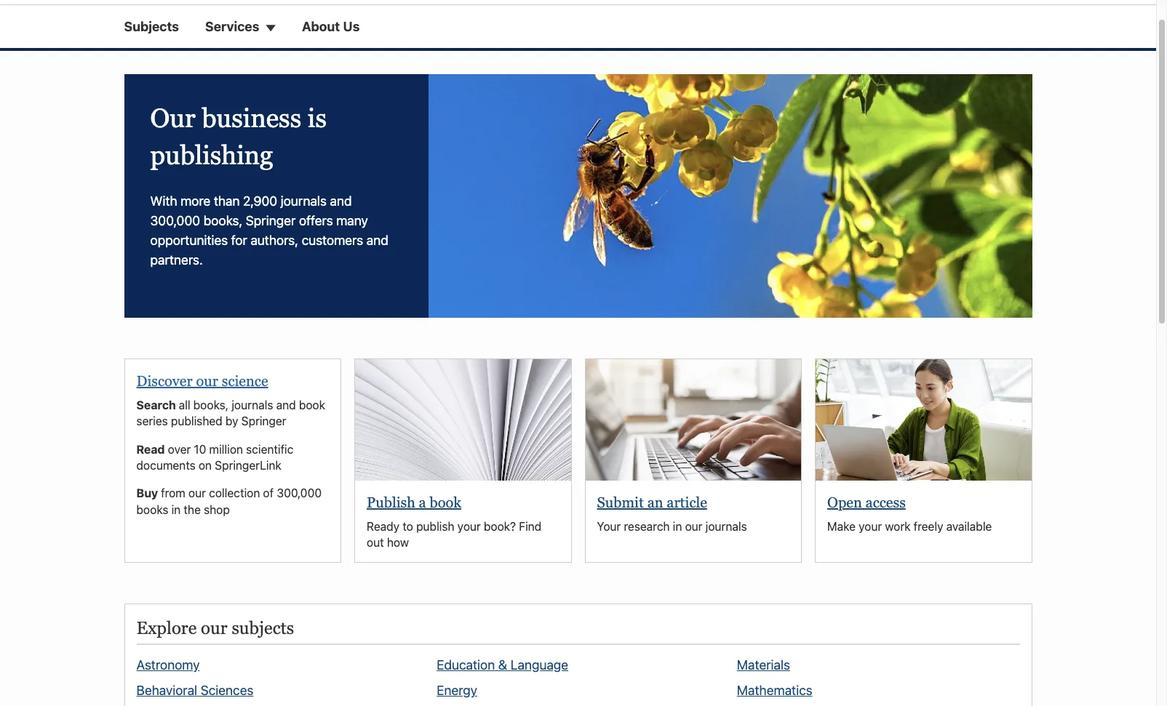 Task type: describe. For each thing, give the bounding box(es) containing it.
million
[[209, 443, 243, 456]]

open access link
[[827, 494, 906, 510]]

to
[[403, 520, 413, 533]]

springer for 2,900
[[246, 213, 296, 228]]

by
[[226, 415, 238, 428]]

explore
[[136, 619, 197, 638]]

our
[[150, 104, 196, 133]]

about us link
[[302, 17, 360, 37]]

search
[[136, 399, 179, 412]]

over 10 million scientific documents on springerlink
[[136, 443, 293, 472]]

submit an article link
[[597, 494, 707, 510]]

open access image
[[816, 359, 1031, 481]]

publishing
[[150, 140, 273, 170]]

published
[[171, 415, 222, 428]]

access
[[866, 494, 906, 510]]

publish
[[367, 494, 415, 510]]

an
[[647, 494, 663, 510]]

science
[[222, 373, 268, 389]]

10
[[194, 443, 206, 456]]

opportunities
[[150, 233, 228, 248]]

journals inside all books, journals and book series published by springer
[[232, 399, 273, 412]]

collection
[[209, 487, 260, 500]]

is
[[308, 104, 327, 133]]

services
[[205, 19, 259, 34]]

300,000 inside from our collection of 300,000 books in the shop
[[277, 487, 322, 500]]

mathematics
[[737, 683, 812, 699]]

us
[[343, 19, 360, 34]]

books
[[136, 503, 168, 516]]

many
[[336, 213, 368, 228]]

your inside the ready to publish your book? find out how
[[457, 520, 481, 533]]

customers
[[302, 233, 363, 248]]

sciences
[[201, 683, 253, 699]]

books, inside all books, journals and book series published by springer
[[193, 399, 229, 412]]

springerlink
[[215, 459, 281, 472]]

buy
[[136, 487, 161, 500]]

make your work freely available
[[827, 520, 992, 533]]

publish a book link
[[367, 494, 461, 510]]

2,900
[[243, 194, 277, 209]]

read
[[136, 443, 165, 456]]

on
[[199, 459, 212, 472]]

documents
[[136, 459, 195, 472]]

and inside all books, journals and book series published by springer
[[276, 399, 296, 412]]

&
[[498, 658, 507, 673]]

about us
[[302, 19, 360, 34]]

from
[[161, 487, 185, 500]]

your research in our journals
[[597, 520, 747, 533]]

materials link
[[737, 655, 790, 676]]

mathematics link
[[737, 681, 812, 702]]

discover
[[136, 373, 193, 389]]

language
[[511, 658, 568, 673]]

submit an article
[[597, 494, 707, 510]]

partners.
[[150, 253, 203, 268]]

education
[[437, 658, 495, 673]]

ready
[[367, 520, 400, 533]]

the
[[184, 503, 201, 516]]

ready to publish your book? find out how
[[367, 520, 541, 549]]

submit
[[597, 494, 644, 510]]

publish a book
[[367, 494, 461, 510]]

with more than 2,900 journals and 300,000 books, springer offers many opportunities for authors, customers and partners.
[[150, 194, 388, 268]]

journals for with more than 2,900 journals and 300,000 books, springer offers many opportunities for authors, customers and partners.
[[281, 194, 327, 209]]

education & language link
[[437, 655, 568, 676]]

subjects
[[232, 619, 294, 638]]

make
[[827, 520, 856, 533]]

education & language
[[437, 658, 568, 673]]

from our collection of 300,000 books in the shop
[[136, 487, 322, 516]]

series
[[136, 415, 168, 428]]

our for collection
[[188, 487, 206, 500]]

publish
[[416, 520, 454, 533]]

2 your from the left
[[859, 520, 882, 533]]

a
[[419, 494, 426, 510]]

of
[[263, 487, 274, 500]]

behavioral
[[136, 683, 197, 699]]

more
[[181, 194, 211, 209]]

2 horizontal spatial and
[[367, 233, 388, 248]]

book?
[[484, 520, 516, 533]]

1 vertical spatial in
[[673, 520, 682, 533]]

astronomy link
[[136, 655, 200, 676]]

find
[[519, 520, 541, 533]]

subjects
[[124, 19, 179, 34]]

discover our science
[[136, 373, 268, 389]]



Task type: vqa. For each thing, say whether or not it's contained in the screenshot.


Task type: locate. For each thing, give the bounding box(es) containing it.
1 your from the left
[[457, 520, 481, 533]]

out
[[367, 536, 384, 549]]

available
[[946, 520, 992, 533]]

0 vertical spatial in
[[171, 503, 181, 516]]

springer up 'scientific'
[[241, 415, 286, 428]]

in down article
[[673, 520, 682, 533]]

open access
[[827, 494, 906, 510]]

and up the many
[[330, 194, 352, 209]]

astronomy
[[136, 658, 200, 673]]

freely
[[914, 520, 943, 533]]

materials
[[737, 658, 790, 673]]

springer
[[246, 213, 296, 228], [241, 415, 286, 428]]

with
[[150, 194, 177, 209]]

0 horizontal spatial and
[[276, 399, 296, 412]]

our
[[196, 373, 218, 389], [188, 487, 206, 500], [685, 520, 702, 533], [201, 619, 227, 638]]

book inside all books, journals and book series published by springer
[[299, 399, 325, 412]]

research
[[624, 520, 670, 533]]

submit an article image
[[585, 359, 801, 481]]

300,000 right of
[[277, 487, 322, 500]]

our for science
[[196, 373, 218, 389]]

0 vertical spatial journals
[[281, 194, 327, 209]]

business
[[202, 104, 301, 133]]

subjects link
[[124, 17, 179, 37]]

scientific
[[246, 443, 293, 456]]

1 horizontal spatial book
[[430, 494, 461, 510]]

journals for your research in our journals
[[706, 520, 747, 533]]

0 vertical spatial and
[[330, 194, 352, 209]]

0 horizontal spatial journals
[[232, 399, 273, 412]]

springer for and
[[241, 415, 286, 428]]

books, down than at the left top
[[204, 213, 242, 228]]

our down article
[[685, 520, 702, 533]]

than
[[214, 194, 240, 209]]

300,000
[[150, 213, 200, 228], [277, 487, 322, 500]]

0 horizontal spatial 300,000
[[150, 213, 200, 228]]

and up 'scientific'
[[276, 399, 296, 412]]

in
[[171, 503, 181, 516], [673, 520, 682, 533]]

journals
[[281, 194, 327, 209], [232, 399, 273, 412], [706, 520, 747, 533]]

our up the
[[188, 487, 206, 500]]

all books, journals and book series published by springer
[[136, 399, 325, 428]]

2 vertical spatial journals
[[706, 520, 747, 533]]

our inside from our collection of 300,000 books in the shop
[[188, 487, 206, 500]]

services button
[[205, 17, 276, 37]]

journals down article
[[706, 520, 747, 533]]

1 vertical spatial 300,000
[[277, 487, 322, 500]]

behavioral sciences
[[136, 683, 253, 699]]

our business is publishing
[[150, 104, 327, 170]]

over
[[168, 443, 191, 456]]

energy
[[437, 683, 477, 699]]

1 vertical spatial and
[[367, 233, 388, 248]]

open
[[827, 494, 862, 510]]

2 vertical spatial and
[[276, 399, 296, 412]]

journals down the science
[[232, 399, 273, 412]]

0 vertical spatial 300,000
[[150, 213, 200, 228]]

and
[[330, 194, 352, 209], [367, 233, 388, 248], [276, 399, 296, 412]]

1 horizontal spatial 300,000
[[277, 487, 322, 500]]

our left the science
[[196, 373, 218, 389]]

in inside from our collection of 300,000 books in the shop
[[171, 503, 181, 516]]

and down the many
[[367, 233, 388, 248]]

springer inside with more than 2,900 journals and 300,000 books, springer offers many opportunities for authors, customers and partners.
[[246, 213, 296, 228]]

0 vertical spatial books,
[[204, 213, 242, 228]]

all
[[179, 399, 190, 412]]

300,000 down with
[[150, 213, 200, 228]]

1 horizontal spatial in
[[673, 520, 682, 533]]

energy link
[[437, 681, 477, 702]]

discover our science link
[[136, 373, 268, 389]]

your left book?
[[457, 520, 481, 533]]

for authors,
[[231, 233, 298, 248]]

1 vertical spatial journals
[[232, 399, 273, 412]]

your down open access link
[[859, 520, 882, 533]]

springer up for authors,
[[246, 213, 296, 228]]

0 vertical spatial springer
[[246, 213, 296, 228]]

journals up offers
[[281, 194, 327, 209]]

1 vertical spatial book
[[430, 494, 461, 510]]

0 horizontal spatial in
[[171, 503, 181, 516]]

your
[[597, 520, 621, 533]]

about
[[302, 19, 340, 34]]

books, inside with more than 2,900 journals and 300,000 books, springer offers many opportunities for authors, customers and partners.
[[204, 213, 242, 228]]

0 horizontal spatial your
[[457, 520, 481, 533]]

springer inside all books, journals and book series published by springer
[[241, 415, 286, 428]]

book
[[299, 399, 325, 412], [430, 494, 461, 510]]

1 horizontal spatial and
[[330, 194, 352, 209]]

how
[[387, 536, 409, 549]]

0 horizontal spatial book
[[299, 399, 325, 412]]

1 horizontal spatial your
[[859, 520, 882, 533]]

300,000 inside with more than 2,900 journals and 300,000 books, springer offers many opportunities for authors, customers and partners.
[[150, 213, 200, 228]]

in left the
[[171, 503, 181, 516]]

journals inside with more than 2,900 journals and 300,000 books, springer offers many opportunities for authors, customers and partners.
[[281, 194, 327, 209]]

our for subjects
[[201, 619, 227, 638]]

work
[[885, 520, 911, 533]]

publish a book image
[[355, 359, 571, 481]]

1 vertical spatial books,
[[193, 399, 229, 412]]

our right explore
[[201, 619, 227, 638]]

offers
[[299, 213, 333, 228]]

books, up published
[[193, 399, 229, 412]]

1 horizontal spatial journals
[[281, 194, 327, 209]]

books,
[[204, 213, 242, 228], [193, 399, 229, 412]]

explore our subjects
[[136, 619, 294, 638]]

1 vertical spatial springer
[[241, 415, 286, 428]]

article
[[667, 494, 707, 510]]

your
[[457, 520, 481, 533], [859, 520, 882, 533]]

0 vertical spatial book
[[299, 399, 325, 412]]

behavioral sciences link
[[136, 681, 253, 702]]

2 horizontal spatial journals
[[706, 520, 747, 533]]

shop
[[204, 503, 230, 516]]



